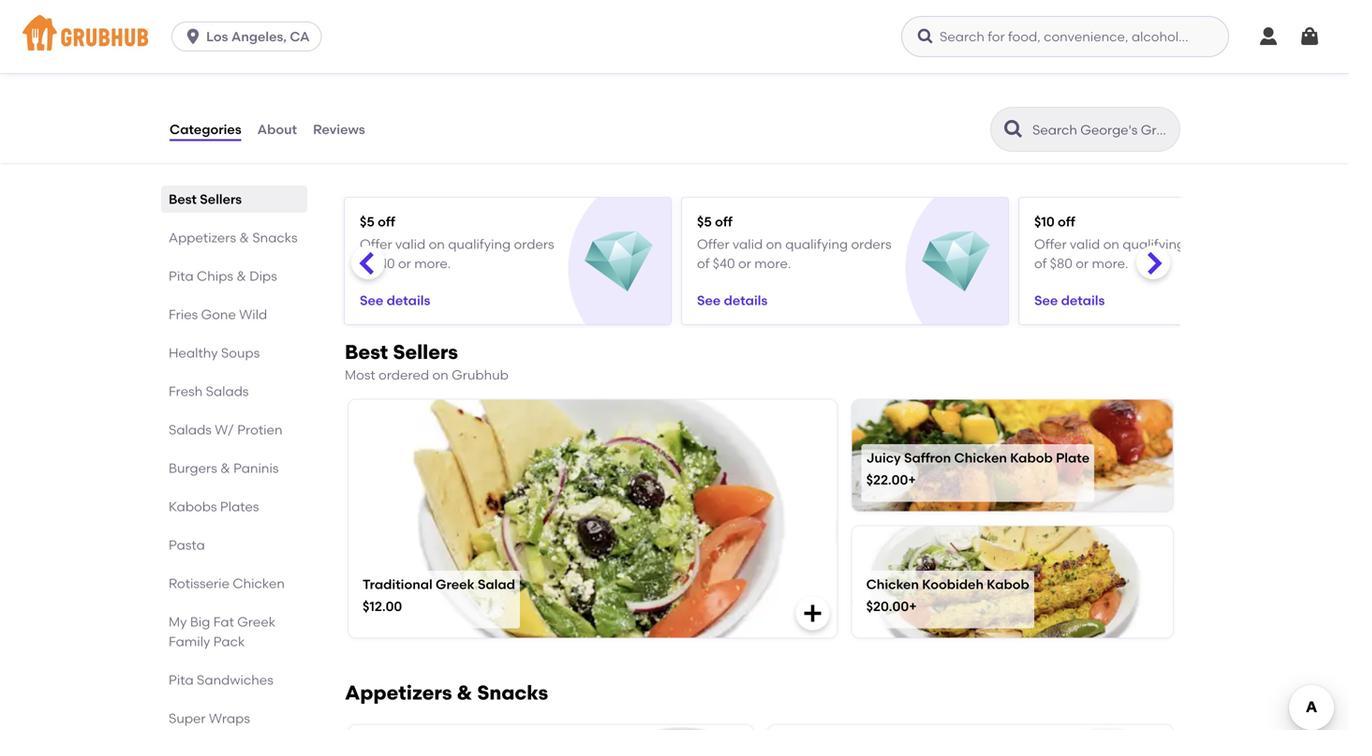 Task type: locate. For each thing, give the bounding box(es) containing it.
0 horizontal spatial appetizers & snacks
[[169, 230, 298, 246]]

$5 inside $5 off offer valid on qualifying orders of $10 or more.
[[360, 214, 375, 230]]

2 orders from the left
[[852, 236, 892, 252]]

2 horizontal spatial details
[[1062, 292, 1105, 308]]

2 horizontal spatial of
[[1035, 255, 1047, 271]]

search icon image
[[1003, 118, 1025, 141]]

off inside $5 off offer valid on qualifying orders of $10 or more.
[[378, 214, 395, 230]]

1 pita from the top
[[169, 268, 194, 284]]

sellers down categories button
[[200, 191, 242, 207]]

+
[[909, 472, 917, 488], [909, 598, 917, 614]]

2 horizontal spatial see details
[[1035, 292, 1105, 308]]

2 horizontal spatial offer
[[1035, 236, 1067, 252]]

of inside $5 off offer valid on qualifying orders of $10 or more.
[[360, 255, 373, 271]]

1 vertical spatial salads
[[169, 422, 212, 438]]

0 horizontal spatial $10
[[376, 255, 395, 271]]

2 off from the left
[[715, 214, 733, 230]]

1 vertical spatial sellers
[[393, 340, 458, 364]]

0 horizontal spatial more.
[[414, 255, 451, 271]]

fries gone wild
[[169, 307, 267, 323]]

0 horizontal spatial snacks
[[252, 230, 298, 246]]

details for $80
[[1062, 292, 1105, 308]]

kabob left plate
[[1011, 450, 1053, 466]]

2 offer from the left
[[697, 236, 730, 252]]

&
[[239, 230, 249, 246], [237, 268, 246, 284], [220, 460, 230, 476], [457, 681, 473, 705]]

1 horizontal spatial or
[[739, 255, 752, 271]]

2 $5 from the left
[[697, 214, 712, 230]]

start group order
[[281, 56, 391, 72]]

chicken up fat
[[233, 576, 285, 592]]

0 horizontal spatial off
[[378, 214, 395, 230]]

3 more. from the left
[[1092, 255, 1129, 271]]

$10 off offer valid on qualifying orders of $80 or more.
[[1035, 214, 1229, 271]]

3 see details from the left
[[1035, 292, 1105, 308]]

1 vertical spatial $10
[[376, 255, 395, 271]]

svg image
[[1258, 25, 1280, 48], [184, 27, 203, 46], [169, 54, 187, 73], [802, 602, 824, 625]]

1 see details from the left
[[360, 292, 431, 308]]

on inside the $10 off offer valid on qualifying orders of $80 or more.
[[1104, 236, 1120, 252]]

1 horizontal spatial svg image
[[1299, 25, 1322, 48]]

rotisserie chicken
[[169, 576, 285, 592]]

of for $5 off offer valid on qualifying orders of $40 or more.
[[697, 255, 710, 271]]

0 horizontal spatial offer
[[360, 236, 392, 252]]

see
[[360, 292, 384, 308], [697, 292, 721, 308], [1035, 292, 1059, 308]]

on inside "$5 off offer valid on qualifying orders of $40 or more."
[[766, 236, 783, 252]]

qualifying for offer valid on qualifying orders of $40 or more.
[[786, 236, 848, 252]]

or inside the $10 off offer valid on qualifying orders of $80 or more.
[[1076, 255, 1089, 271]]

3 offer from the left
[[1035, 236, 1067, 252]]

reviews button
[[312, 96, 366, 163]]

0 vertical spatial +
[[909, 472, 917, 488]]

0 horizontal spatial greek
[[237, 614, 276, 630]]

see for $10
[[360, 292, 384, 308]]

juicy saffron chicken kabob plate $22.00 +
[[867, 450, 1090, 488]]

healthy soups
[[169, 345, 260, 361]]

appetizers down $12.00
[[345, 681, 452, 705]]

categories button
[[169, 96, 242, 163]]

qualifying inside $5 off offer valid on qualifying orders of $10 or more.
[[448, 236, 511, 252]]

orders inside the $10 off offer valid on qualifying orders of $80 or more.
[[1189, 236, 1229, 252]]

1 horizontal spatial greek
[[436, 576, 475, 592]]

valid
[[395, 236, 426, 252], [733, 236, 763, 252], [1070, 236, 1101, 252]]

off inside the $10 off offer valid on qualifying orders of $80 or more.
[[1058, 214, 1076, 230]]

0 horizontal spatial promo image
[[585, 228, 654, 296]]

qualifying inside "$5 off offer valid on qualifying orders of $40 or more."
[[786, 236, 848, 252]]

details for $40
[[724, 292, 768, 308]]

orders
[[514, 236, 555, 252], [852, 236, 892, 252], [1189, 236, 1229, 252]]

best inside best sellers most ordered on grubhub
[[345, 340, 388, 364]]

more. for $80
[[1092, 255, 1129, 271]]

promo image
[[585, 228, 654, 296], [923, 228, 991, 296]]

kabob inside juicy saffron chicken kabob plate $22.00 +
[[1011, 450, 1053, 466]]

sellers for best sellers
[[200, 191, 242, 207]]

koobideh
[[923, 576, 984, 592]]

traditional
[[363, 576, 433, 592]]

see details button
[[360, 284, 431, 317], [697, 284, 768, 317], [1035, 284, 1105, 317]]

2 horizontal spatial orders
[[1189, 236, 1229, 252]]

offer for $80
[[1035, 236, 1067, 252]]

see for $40
[[697, 292, 721, 308]]

saffron
[[904, 450, 952, 466]]

0 vertical spatial snacks
[[252, 230, 298, 246]]

see down $40
[[697, 292, 721, 308]]

0 vertical spatial $10
[[1035, 214, 1055, 230]]

best
[[169, 191, 197, 207], [345, 340, 388, 364]]

chicken
[[955, 450, 1008, 466], [233, 576, 285, 592], [867, 576, 919, 592]]

see details down $40
[[697, 292, 768, 308]]

3 off from the left
[[1058, 214, 1076, 230]]

1 promo image from the left
[[585, 228, 654, 296]]

25–40 min option group
[[169, 0, 490, 32]]

$10
[[1035, 214, 1055, 230], [376, 255, 395, 271]]

paninis
[[233, 460, 279, 476]]

of
[[360, 255, 373, 271], [697, 255, 710, 271], [1035, 255, 1047, 271]]

see down $80 at the right of the page
[[1035, 292, 1059, 308]]

0 horizontal spatial sellers
[[200, 191, 242, 207]]

sellers
[[200, 191, 242, 207], [393, 340, 458, 364]]

0 vertical spatial appetizers
[[169, 230, 236, 246]]

1 horizontal spatial promo image
[[923, 228, 991, 296]]

more.
[[414, 255, 451, 271], [755, 255, 791, 271], [1092, 255, 1129, 271]]

1 vertical spatial greek
[[237, 614, 276, 630]]

see details button down $40
[[697, 284, 768, 317]]

sellers up ordered
[[393, 340, 458, 364]]

0 vertical spatial greek
[[436, 576, 475, 592]]

sellers inside best sellers most ordered on grubhub
[[393, 340, 458, 364]]

orders for offer valid on qualifying orders of $40 or more.
[[852, 236, 892, 252]]

or inside "$5 off offer valid on qualifying orders of $40 or more."
[[739, 255, 752, 271]]

burgers & paninis
[[169, 460, 279, 476]]

appetizers down best sellers
[[169, 230, 236, 246]]

1 horizontal spatial chicken
[[867, 576, 919, 592]]

2 horizontal spatial more.
[[1092, 255, 1129, 271]]

25–40
[[220, 9, 253, 23]]

greek left salad
[[436, 576, 475, 592]]

2 horizontal spatial or
[[1076, 255, 1089, 271]]

salads up salads w/ protien
[[206, 383, 249, 399]]

2 promo image from the left
[[923, 228, 991, 296]]

$80
[[1051, 255, 1073, 271]]

pita left chips
[[169, 268, 194, 284]]

fire roasted brussels sprouts image
[[1033, 725, 1174, 730]]

3 qualifying from the left
[[1123, 236, 1186, 252]]

1 horizontal spatial best
[[345, 340, 388, 364]]

3 see from the left
[[1035, 292, 1059, 308]]

1 horizontal spatial $5
[[697, 214, 712, 230]]

3 orders from the left
[[1189, 236, 1229, 252]]

chicken up $20.00
[[867, 576, 919, 592]]

offer for $10
[[360, 236, 392, 252]]

1 horizontal spatial offer
[[697, 236, 730, 252]]

see details
[[360, 292, 431, 308], [697, 292, 768, 308], [1035, 292, 1105, 308]]

appetizers
[[169, 230, 236, 246], [345, 681, 452, 705]]

3 or from the left
[[1076, 255, 1089, 271]]

0 horizontal spatial orders
[[514, 236, 555, 252]]

chicken inside juicy saffron chicken kabob plate $22.00 +
[[955, 450, 1008, 466]]

see details button down $80 at the right of the page
[[1035, 284, 1105, 317]]

0 horizontal spatial or
[[398, 255, 411, 271]]

0 vertical spatial salads
[[206, 383, 249, 399]]

2 horizontal spatial qualifying
[[1123, 236, 1186, 252]]

details down $80 at the right of the page
[[1062, 292, 1105, 308]]

fries
[[169, 307, 198, 323]]

most
[[345, 367, 376, 383]]

qualifying
[[448, 236, 511, 252], [786, 236, 848, 252], [1123, 236, 1186, 252]]

or for $80
[[1076, 255, 1089, 271]]

qualifying for offer valid on qualifying orders of $80 or more.
[[1123, 236, 1186, 252]]

$12.00
[[363, 598, 402, 614]]

2 horizontal spatial chicken
[[955, 450, 1008, 466]]

2 qualifying from the left
[[786, 236, 848, 252]]

1 off from the left
[[378, 214, 395, 230]]

more. inside the $10 off offer valid on qualifying orders of $80 or more.
[[1092, 255, 1129, 271]]

0 horizontal spatial valid
[[395, 236, 426, 252]]

more. inside $5 off offer valid on qualifying orders of $10 or more.
[[414, 255, 451, 271]]

super
[[169, 711, 206, 727]]

offer inside the $10 off offer valid on qualifying orders of $80 or more.
[[1035, 236, 1067, 252]]

0 horizontal spatial see details
[[360, 292, 431, 308]]

0 vertical spatial sellers
[[200, 191, 242, 207]]

1 horizontal spatial more.
[[755, 255, 791, 271]]

appetizers & snacks
[[169, 230, 298, 246], [345, 681, 549, 705]]

group
[[315, 56, 353, 72]]

kabob inside chicken koobideh kabob $20.00 +
[[987, 576, 1030, 592]]

2 pita from the top
[[169, 672, 194, 688]]

salads
[[206, 383, 249, 399], [169, 422, 212, 438]]

offer inside "$5 off offer valid on qualifying orders of $40 or more."
[[697, 236, 730, 252]]

1 horizontal spatial of
[[697, 255, 710, 271]]

0 horizontal spatial of
[[360, 255, 373, 271]]

$5 inside "$5 off offer valid on qualifying orders of $40 or more."
[[697, 214, 712, 230]]

1 orders from the left
[[514, 236, 555, 252]]

1 horizontal spatial $10
[[1035, 214, 1055, 230]]

1 or from the left
[[398, 255, 411, 271]]

$5
[[360, 214, 375, 230], [697, 214, 712, 230]]

valid inside $5 off offer valid on qualifying orders of $10 or more.
[[395, 236, 426, 252]]

0 horizontal spatial details
[[387, 292, 431, 308]]

2 see details from the left
[[697, 292, 768, 308]]

1 see from the left
[[360, 292, 384, 308]]

0 horizontal spatial see details button
[[360, 284, 431, 317]]

details up best sellers most ordered on grubhub
[[387, 292, 431, 308]]

1 horizontal spatial sellers
[[393, 340, 458, 364]]

see details button up best sellers most ordered on grubhub
[[360, 284, 431, 317]]

2 horizontal spatial valid
[[1070, 236, 1101, 252]]

$5 for $5 off offer valid on qualifying orders of $10 or more.
[[360, 214, 375, 230]]

off inside "$5 off offer valid on qualifying orders of $40 or more."
[[715, 214, 733, 230]]

1 horizontal spatial appetizers & snacks
[[345, 681, 549, 705]]

0 vertical spatial best
[[169, 191, 197, 207]]

pita
[[169, 268, 194, 284], [169, 672, 194, 688]]

0 horizontal spatial appetizers
[[169, 230, 236, 246]]

2 or from the left
[[739, 255, 752, 271]]

best up most
[[345, 340, 388, 364]]

offer inside $5 off offer valid on qualifying orders of $10 or more.
[[360, 236, 392, 252]]

svg image
[[1299, 25, 1322, 48], [917, 27, 935, 46]]

1 horizontal spatial off
[[715, 214, 733, 230]]

best down categories button
[[169, 191, 197, 207]]

pita for pita chips & dips
[[169, 268, 194, 284]]

0 horizontal spatial best
[[169, 191, 197, 207]]

2 see from the left
[[697, 292, 721, 308]]

details for $10
[[387, 292, 431, 308]]

1 horizontal spatial orders
[[852, 236, 892, 252]]

1 vertical spatial pita
[[169, 672, 194, 688]]

1 horizontal spatial details
[[724, 292, 768, 308]]

or for $10
[[398, 255, 411, 271]]

1 horizontal spatial snacks
[[477, 681, 549, 705]]

valid for $10
[[395, 236, 426, 252]]

greek inside traditional greek salad $12.00
[[436, 576, 475, 592]]

3 details from the left
[[1062, 292, 1105, 308]]

see details button for $40
[[697, 284, 768, 317]]

on
[[429, 236, 445, 252], [766, 236, 783, 252], [1104, 236, 1120, 252], [433, 367, 449, 383]]

3 valid from the left
[[1070, 236, 1101, 252]]

snacks
[[252, 230, 298, 246], [477, 681, 549, 705]]

2 horizontal spatial see
[[1035, 292, 1059, 308]]

0 vertical spatial kabob
[[1011, 450, 1053, 466]]

2 horizontal spatial see details button
[[1035, 284, 1105, 317]]

0 horizontal spatial see
[[360, 292, 384, 308]]

greek right fat
[[237, 614, 276, 630]]

1 horizontal spatial qualifying
[[786, 236, 848, 252]]

wild
[[239, 307, 267, 323]]

$10 inside the $10 off offer valid on qualifying orders of $80 or more.
[[1035, 214, 1055, 230]]

pita up 'super'
[[169, 672, 194, 688]]

of inside "$5 off offer valid on qualifying orders of $40 or more."
[[697, 255, 710, 271]]

3 see details button from the left
[[1035, 284, 1105, 317]]

1 valid from the left
[[395, 236, 426, 252]]

on inside best sellers most ordered on grubhub
[[433, 367, 449, 383]]

1 more. from the left
[[414, 255, 451, 271]]

of inside the $10 off offer valid on qualifying orders of $80 or more.
[[1035, 255, 1047, 271]]

offer
[[360, 236, 392, 252], [697, 236, 730, 252], [1035, 236, 1067, 252]]

or
[[398, 255, 411, 271], [739, 255, 752, 271], [1076, 255, 1089, 271]]

off for $5 off offer valid on qualifying orders of $40 or more.
[[715, 214, 733, 230]]

1 vertical spatial best
[[345, 340, 388, 364]]

details
[[387, 292, 431, 308], [724, 292, 768, 308], [1062, 292, 1105, 308]]

salads w/ protien
[[169, 422, 283, 438]]

1 $5 from the left
[[360, 214, 375, 230]]

off
[[378, 214, 395, 230], [715, 214, 733, 230], [1058, 214, 1076, 230]]

chicken right saffron
[[955, 450, 1008, 466]]

valid inside the $10 off offer valid on qualifying orders of $80 or more.
[[1070, 236, 1101, 252]]

see details up best sellers most ordered on grubhub
[[360, 292, 431, 308]]

1 horizontal spatial see
[[697, 292, 721, 308]]

salads left "w/"
[[169, 422, 212, 438]]

$20.00
[[867, 598, 909, 614]]

1 qualifying from the left
[[448, 236, 511, 252]]

details down $40
[[724, 292, 768, 308]]

1 offer from the left
[[360, 236, 392, 252]]

2 details from the left
[[724, 292, 768, 308]]

see up most
[[360, 292, 384, 308]]

valid inside "$5 off offer valid on qualifying orders of $40 or more."
[[733, 236, 763, 252]]

more. inside "$5 off offer valid on qualifying orders of $40 or more."
[[755, 255, 791, 271]]

orders for offer valid on qualifying orders of $80 or more.
[[1189, 236, 1229, 252]]

2 of from the left
[[697, 255, 710, 271]]

orders inside $5 off offer valid on qualifying orders of $10 or more.
[[514, 236, 555, 252]]

or inside $5 off offer valid on qualifying orders of $10 or more.
[[398, 255, 411, 271]]

best for best sellers most ordered on grubhub
[[345, 340, 388, 364]]

2 horizontal spatial off
[[1058, 214, 1076, 230]]

1 horizontal spatial valid
[[733, 236, 763, 252]]

+ inside chicken koobideh kabob $20.00 +
[[909, 598, 917, 614]]

0 horizontal spatial $5
[[360, 214, 375, 230]]

$5 off offer valid on qualifying orders of $10 or more.
[[360, 214, 555, 271]]

1 vertical spatial appetizers
[[345, 681, 452, 705]]

3 of from the left
[[1035, 255, 1047, 271]]

dips
[[250, 268, 277, 284]]

2 see details button from the left
[[697, 284, 768, 317]]

1 of from the left
[[360, 255, 373, 271]]

qualifying inside the $10 off offer valid on qualifying orders of $80 or more.
[[1123, 236, 1186, 252]]

1 horizontal spatial see details
[[697, 292, 768, 308]]

1 vertical spatial +
[[909, 598, 917, 614]]

on inside $5 off offer valid on qualifying orders of $10 or more.
[[429, 236, 445, 252]]

my big fat greek family pack
[[169, 614, 276, 650]]

orders for offer valid on qualifying orders of $10 or more.
[[514, 236, 555, 252]]

pita sandwiches
[[169, 672, 274, 688]]

see for $80
[[1035, 292, 1059, 308]]

1 vertical spatial kabob
[[987, 576, 1030, 592]]

0 horizontal spatial qualifying
[[448, 236, 511, 252]]

2 more. from the left
[[755, 255, 791, 271]]

0 vertical spatial pita
[[169, 268, 194, 284]]

1 see details button from the left
[[360, 284, 431, 317]]

2 valid from the left
[[733, 236, 763, 252]]

kabobs plates
[[169, 499, 259, 515]]

see details for $80
[[1035, 292, 1105, 308]]

kabob right koobideh
[[987, 576, 1030, 592]]

best for best sellers
[[169, 191, 197, 207]]

kabob
[[1011, 450, 1053, 466], [987, 576, 1030, 592]]

orders inside "$5 off offer valid on qualifying orders of $40 or more."
[[852, 236, 892, 252]]

1 details from the left
[[387, 292, 431, 308]]

1 horizontal spatial see details button
[[697, 284, 768, 317]]

see details down $80 at the right of the page
[[1035, 292, 1105, 308]]



Task type: describe. For each thing, give the bounding box(es) containing it.
angeles,
[[231, 29, 287, 45]]

salad
[[478, 576, 515, 592]]

preorder
[[191, 56, 247, 72]]

super wraps
[[169, 711, 250, 727]]

25–40 min
[[220, 9, 276, 23]]

fresh salads
[[169, 383, 249, 399]]

$5 off offer valid on qualifying orders of $40 or more.
[[697, 214, 892, 271]]

about button
[[257, 96, 298, 163]]

see details for $10
[[360, 292, 431, 308]]

fresh
[[169, 383, 203, 399]]

sandwiches
[[197, 672, 274, 688]]

soups
[[221, 345, 260, 361]]

people icon image
[[259, 54, 277, 73]]

offer for $40
[[697, 236, 730, 252]]

$5 for $5 off offer valid on qualifying orders of $40 or more.
[[697, 214, 712, 230]]

main navigation navigation
[[0, 0, 1350, 73]]

$10 inside $5 off offer valid on qualifying orders of $10 or more.
[[376, 255, 395, 271]]

rotisserie
[[169, 576, 230, 592]]

big
[[190, 614, 210, 630]]

los
[[206, 29, 228, 45]]

on for $10 off offer valid on qualifying orders of $80 or more.
[[1104, 236, 1120, 252]]

ca
[[290, 29, 310, 45]]

los angeles, ca button
[[172, 22, 330, 52]]

valid for $40
[[733, 236, 763, 252]]

protien
[[237, 422, 283, 438]]

+ inside juicy saffron chicken kabob plate $22.00 +
[[909, 472, 917, 488]]

order
[[357, 56, 391, 72]]

plates
[[220, 499, 259, 515]]

sellers for best sellers most ordered on grubhub
[[393, 340, 458, 364]]

family
[[169, 634, 210, 650]]

or for $40
[[739, 255, 752, 271]]

traditional greek salad $12.00
[[363, 576, 515, 614]]

of for $10 off offer valid on qualifying orders of $80 or more.
[[1035, 255, 1047, 271]]

grubhub
[[452, 367, 509, 383]]

valid for $80
[[1070, 236, 1101, 252]]

off for $10 off offer valid on qualifying orders of $80 or more.
[[1058, 214, 1076, 230]]

burgers
[[169, 460, 217, 476]]

ordered
[[379, 367, 429, 383]]

start
[[281, 56, 312, 72]]

0 horizontal spatial svg image
[[917, 27, 935, 46]]

0 vertical spatial appetizers & snacks
[[169, 230, 298, 246]]

on for $5 off offer valid on qualifying orders of $40 or more.
[[766, 236, 783, 252]]

juicy
[[867, 450, 901, 466]]

pan seared veggies image
[[613, 725, 754, 730]]

pasta
[[169, 537, 205, 553]]

$22.00
[[867, 472, 909, 488]]

categories
[[170, 121, 242, 137]]

fat
[[213, 614, 234, 630]]

chicken koobideh kabob $20.00 +
[[867, 576, 1030, 614]]

Search George's Greek Grill on 735 Figueroa search field
[[1031, 121, 1174, 139]]

svg image inside los angeles, ca 'button'
[[184, 27, 203, 46]]

more. for $40
[[755, 255, 791, 271]]

of for $5 off offer valid on qualifying orders of $10 or more.
[[360, 255, 373, 271]]

wraps
[[209, 711, 250, 727]]

plate
[[1056, 450, 1090, 466]]

start group order button
[[259, 47, 391, 81]]

greek inside my big fat greek family pack
[[237, 614, 276, 630]]

0 horizontal spatial chicken
[[233, 576, 285, 592]]

on for best sellers most ordered on grubhub
[[433, 367, 449, 383]]

healthy
[[169, 345, 218, 361]]

pita for pita sandwiches
[[169, 672, 194, 688]]

kabobs
[[169, 499, 217, 515]]

pita chips & dips
[[169, 268, 277, 284]]

chicken inside chicken koobideh kabob $20.00 +
[[867, 576, 919, 592]]

about
[[257, 121, 297, 137]]

1 vertical spatial snacks
[[477, 681, 549, 705]]

preorder button
[[169, 47, 247, 81]]

los angeles, ca
[[206, 29, 310, 45]]

off for $5 off offer valid on qualifying orders of $10 or more.
[[378, 214, 395, 230]]

best sellers most ordered on grubhub
[[345, 340, 509, 383]]

my
[[169, 614, 187, 630]]

$40
[[713, 255, 735, 271]]

see details button for $10
[[360, 284, 431, 317]]

w/
[[215, 422, 234, 438]]

promo image for offer valid on qualifying orders of $40 or more.
[[923, 228, 991, 296]]

more. for $10
[[414, 255, 451, 271]]

1 vertical spatial appetizers & snacks
[[345, 681, 549, 705]]

min
[[255, 9, 276, 23]]

on for $5 off offer valid on qualifying orders of $10 or more.
[[429, 236, 445, 252]]

pack
[[213, 634, 245, 650]]

svg image inside the preorder button
[[169, 54, 187, 73]]

reviews
[[313, 121, 365, 137]]

see details button for $80
[[1035, 284, 1105, 317]]

best sellers
[[169, 191, 242, 207]]

Search for food, convenience, alcohol... search field
[[902, 16, 1230, 57]]

chips
[[197, 268, 233, 284]]

gone
[[201, 307, 236, 323]]

see details for $40
[[697, 292, 768, 308]]

qualifying for offer valid on qualifying orders of $10 or more.
[[448, 236, 511, 252]]

promo image for offer valid on qualifying orders of $10 or more.
[[585, 228, 654, 296]]

1 horizontal spatial appetizers
[[345, 681, 452, 705]]



Task type: vqa. For each thing, say whether or not it's contained in the screenshot.
THE SHARE ICON
no



